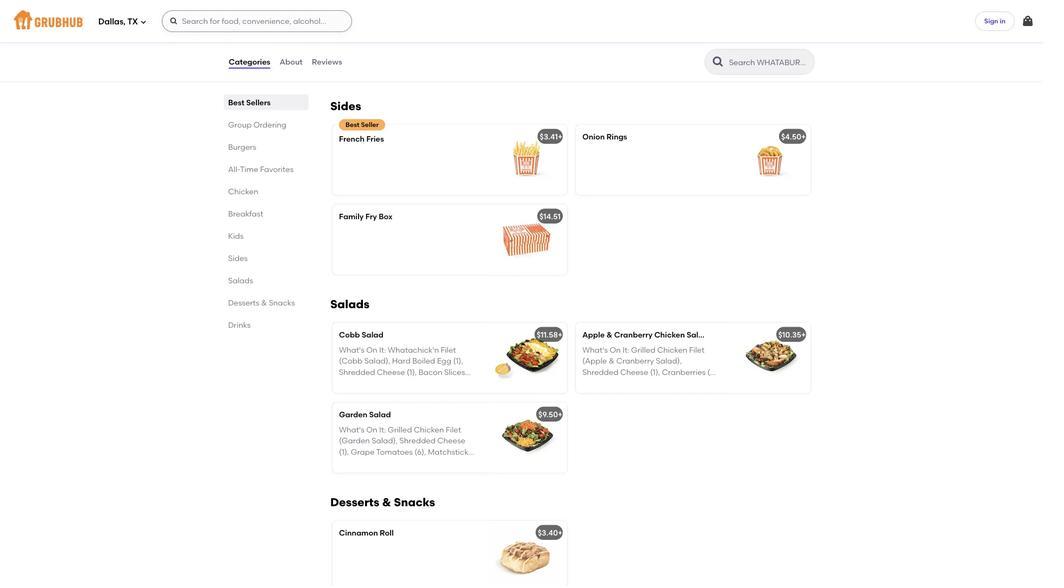 Task type: vqa. For each thing, say whether or not it's contained in the screenshot.
Burgers
yes



Task type: locate. For each thing, give the bounding box(es) containing it.
on down "garden salad" at the bottom
[[366, 426, 378, 435]]

on inside what's on it: whatachick'n filet (cobb salad), hard boiled egg (1), shredded cheese (1), bacon slices (3), grape tomatoes (6), grated carrots, red roma blend
[[366, 346, 378, 355]]

& right (apple
[[609, 357, 615, 366]]

sides down kids
[[228, 254, 248, 263]]

what's inside what's on it: whatachick'n filet (cobb salad), hard boiled egg (1), shredded cheese (1), bacon slices (3), grape tomatoes (6), grated carrots, red roma blend
[[339, 346, 365, 355]]

kid's
[[391, 13, 409, 23]]

cobb salad
[[339, 331, 384, 340]]

0 vertical spatial tomatoes
[[378, 379, 415, 388]]

grilled for cranberry
[[631, 346, 656, 355]]

shredded down (apple
[[583, 368, 619, 377]]

1 vertical spatial cranberry
[[617, 357, 654, 366]]

&
[[261, 298, 267, 308], [607, 331, 613, 340], [609, 357, 615, 366], [382, 496, 391, 510]]

1 horizontal spatial sides
[[330, 99, 361, 113]]

1 vertical spatial sides
[[228, 254, 248, 263]]

on
[[366, 346, 378, 355], [610, 346, 621, 355], [366, 426, 378, 435]]

fry
[[366, 212, 377, 221]]

1 horizontal spatial (1)
[[703, 379, 711, 388]]

shredded inside what's on it: grilled chicken filet (garden salad), shredded cheese (1), grape tomatoes (6), matchstick carrots (1)
[[400, 437, 436, 446]]

1 vertical spatial (1)
[[369, 459, 377, 468]]

apple up (apple
[[583, 331, 605, 340]]

search icon image
[[712, 55, 725, 68]]

(1)
[[703, 379, 711, 388], [369, 459, 377, 468]]

best seller french fries
[[339, 121, 384, 144]]

1 vertical spatial best
[[346, 121, 360, 129]]

filet down grated
[[446, 426, 461, 435]]

0 vertical spatial salads
[[228, 276, 253, 285]]

onion rings image
[[729, 125, 811, 196]]

1 horizontal spatial matchstick
[[631, 379, 672, 388]]

filet up cranberries
[[690, 346, 705, 355]]

(1), down (garden
[[339, 448, 349, 457]]

on inside what's on it: grilled chicken filet (apple & cranberry salad), shredded cheese (1), cranberries (1), apple slices, matchstick carrots (1)
[[610, 346, 621, 355]]

grilled
[[631, 346, 656, 355], [388, 426, 412, 435]]

chicken up cranberries
[[657, 346, 688, 355]]

(6), inside what's on it: grilled chicken filet (garden salad), shredded cheese (1), grape tomatoes (6), matchstick carrots (1)
[[415, 448, 426, 457]]

+
[[558, 132, 563, 142], [802, 132, 806, 142], [558, 331, 563, 340], [802, 331, 806, 340], [558, 411, 563, 420], [558, 529, 563, 538]]

desserts & snacks
[[228, 298, 295, 308], [330, 496, 435, 510]]

2 horizontal spatial shredded
[[583, 368, 619, 377]]

salad),
[[364, 357, 390, 366], [656, 357, 682, 366], [372, 437, 398, 446]]

cranberry up what's on it: grilled chicken filet (apple & cranberry salad), shredded cheese (1), cranberries (1), apple slices, matchstick carrots (1)
[[614, 331, 653, 340]]

shredded inside what's on it: whatachick'n filet (cobb salad), hard boiled egg (1), shredded cheese (1), bacon slices (3), grape tomatoes (6), grated carrots, red roma blend
[[339, 368, 375, 377]]

0 vertical spatial (6),
[[416, 379, 428, 388]]

1 vertical spatial grilled
[[388, 426, 412, 435]]

svg image right tx
[[140, 19, 147, 25]]

& up drinks tab
[[261, 298, 267, 308]]

1 vertical spatial grape
[[351, 448, 375, 457]]

cinnamon roll
[[339, 529, 394, 538]]

desserts & snacks up drinks tab
[[228, 298, 295, 308]]

filet for what's on it: grilled chicken filet (apple & cranberry salad), shredded cheese (1), cranberries (1), apple slices, matchstick carrots (1)
[[690, 346, 705, 355]]

0 vertical spatial carrots
[[673, 379, 701, 388]]

salads down sides tab on the top of page
[[228, 276, 253, 285]]

1 horizontal spatial cheese
[[438, 437, 466, 446]]

carrots down (garden
[[339, 459, 367, 468]]

1 horizontal spatial carrots
[[673, 379, 701, 388]]

0 vertical spatial grilled
[[631, 346, 656, 355]]

(garden
[[339, 437, 370, 446]]

filet up egg
[[441, 346, 456, 355]]

what's inside what's on it: grilled chicken filet (apple & cranberry salad), shredded cheese (1), cranberries (1), apple slices, matchstick carrots (1)
[[583, 346, 608, 355]]

0 vertical spatial grape
[[353, 379, 376, 388]]

2 apple from the top
[[583, 379, 605, 388]]

salad), inside what's on it: grilled chicken filet (garden salad), shredded cheese (1), grape tomatoes (6), matchstick carrots (1)
[[372, 437, 398, 446]]

(6), inside what's on it: whatachick'n filet (cobb salad), hard boiled egg (1), shredded cheese (1), bacon slices (3), grape tomatoes (6), grated carrots, red roma blend
[[416, 379, 428, 388]]

drinks
[[228, 321, 251, 330]]

all-time favorites tab
[[228, 164, 304, 175]]

chicken tab
[[228, 186, 304, 197]]

0 horizontal spatial best
[[228, 98, 245, 107]]

grilled down roma
[[388, 426, 412, 435]]

grilled for shredded
[[388, 426, 412, 435]]

1 vertical spatial tomatoes
[[376, 448, 413, 457]]

1 horizontal spatial best
[[346, 121, 360, 129]]

desserts inside tab
[[228, 298, 259, 308]]

0 horizontal spatial desserts
[[228, 298, 259, 308]]

(1) inside what's on it: grilled chicken filet (garden salad), shredded cheese (1), grape tomatoes (6), matchstick carrots (1)
[[369, 459, 377, 468]]

$11.58 +
[[537, 331, 563, 340]]

salad for $11.58 +
[[362, 331, 384, 340]]

family fry box image
[[486, 205, 567, 276]]

in
[[1000, 17, 1006, 25]]

cheese inside what's on it: whatachick'n filet (cobb salad), hard boiled egg (1), shredded cheese (1), bacon slices (3), grape tomatoes (6), grated carrots, red roma blend
[[377, 368, 405, 377]]

Search for food, convenience, alcohol... search field
[[162, 10, 352, 32]]

$4.50
[[782, 132, 802, 142]]

salads
[[228, 276, 253, 285], [330, 298, 370, 312]]

grilled inside what's on it: grilled chicken filet (garden salad), shredded cheese (1), grape tomatoes (6), matchstick carrots (1)
[[388, 426, 412, 435]]

0 vertical spatial matchstick
[[631, 379, 672, 388]]

box
[[379, 212, 393, 221]]

apple & cranberry chicken salad
[[583, 331, 709, 340]]

shredded
[[339, 368, 375, 377], [583, 368, 619, 377], [400, 437, 436, 446]]

carrots down cranberries
[[673, 379, 701, 388]]

it:
[[379, 346, 386, 355], [623, 346, 630, 355], [379, 426, 386, 435]]

justaburger® kid's meal button
[[333, 6, 567, 77]]

0 horizontal spatial cheese
[[377, 368, 405, 377]]

best inside best seller french fries
[[346, 121, 360, 129]]

what's inside what's on it: grilled chicken filet (garden salad), shredded cheese (1), grape tomatoes (6), matchstick carrots (1)
[[339, 426, 365, 435]]

grilled inside what's on it: grilled chicken filet (apple & cranberry salad), shredded cheese (1), cranberries (1), apple slices, matchstick carrots (1)
[[631, 346, 656, 355]]

hard
[[392, 357, 411, 366]]

$4.50 +
[[782, 132, 806, 142]]

salad), right (garden
[[372, 437, 398, 446]]

& up "roll" at the bottom of the page
[[382, 496, 391, 510]]

2 horizontal spatial cheese
[[621, 368, 649, 377]]

best inside tab
[[228, 98, 245, 107]]

what's up (cobb
[[339, 346, 365, 355]]

grape down (garden
[[351, 448, 375, 457]]

shredded down blend
[[400, 437, 436, 446]]

0 horizontal spatial grilled
[[388, 426, 412, 435]]

best
[[228, 98, 245, 107], [346, 121, 360, 129]]

all-time favorites
[[228, 165, 294, 174]]

1 horizontal spatial grilled
[[631, 346, 656, 355]]

chicken up breakfast
[[228, 187, 258, 196]]

salad down red
[[369, 411, 391, 420]]

on for salad),
[[366, 346, 378, 355]]

carrots inside what's on it: grilled chicken filet (garden salad), shredded cheese (1), grape tomatoes (6), matchstick carrots (1)
[[339, 459, 367, 468]]

filet inside what's on it: grilled chicken filet (apple & cranberry salad), shredded cheese (1), cranberries (1), apple slices, matchstick carrots (1)
[[690, 346, 705, 355]]

chicken inside what's on it: grilled chicken filet (apple & cranberry salad), shredded cheese (1), cranberries (1), apple slices, matchstick carrots (1)
[[657, 346, 688, 355]]

shredded down (cobb
[[339, 368, 375, 377]]

0 horizontal spatial shredded
[[339, 368, 375, 377]]

sign
[[985, 17, 999, 25]]

& inside tab
[[261, 298, 267, 308]]

(1) down (garden
[[369, 459, 377, 468]]

1 horizontal spatial snacks
[[394, 496, 435, 510]]

$14.51
[[540, 212, 561, 221]]

blend
[[411, 390, 432, 399]]

(1), right cranberries
[[708, 368, 718, 377]]

0 vertical spatial cranberry
[[614, 331, 653, 340]]

cranberry
[[614, 331, 653, 340], [617, 357, 654, 366]]

0 horizontal spatial sides
[[228, 254, 248, 263]]

1 horizontal spatial desserts
[[330, 496, 380, 510]]

1 vertical spatial carrots
[[339, 459, 367, 468]]

1 vertical spatial matchstick
[[428, 448, 469, 457]]

on inside what's on it: grilled chicken filet (garden salad), shredded cheese (1), grape tomatoes (6), matchstick carrots (1)
[[366, 426, 378, 435]]

+ for $10.35 +
[[802, 331, 806, 340]]

rings
[[607, 132, 627, 142]]

grape up carrots,
[[353, 379, 376, 388]]

favorites
[[260, 165, 294, 174]]

apple inside what's on it: grilled chicken filet (apple & cranberry salad), shredded cheese (1), cranberries (1), apple slices, matchstick carrots (1)
[[583, 379, 605, 388]]

Search WHATABURGER search field
[[728, 57, 811, 67]]

salad right cobb on the left bottom of the page
[[362, 331, 384, 340]]

best up french
[[346, 121, 360, 129]]

0 vertical spatial (1)
[[703, 379, 711, 388]]

what's up (garden
[[339, 426, 365, 435]]

cranberry up slices,
[[617, 357, 654, 366]]

desserts up "cinnamon" in the bottom of the page
[[330, 496, 380, 510]]

0 horizontal spatial desserts & snacks
[[228, 298, 295, 308]]

apple
[[583, 331, 605, 340], [583, 379, 605, 388]]

what's
[[339, 346, 365, 355], [583, 346, 608, 355], [339, 426, 365, 435]]

snacks inside tab
[[269, 298, 295, 308]]

tomatoes inside what's on it: grilled chicken filet (garden salad), shredded cheese (1), grape tomatoes (6), matchstick carrots (1)
[[376, 448, 413, 457]]

group ordering
[[228, 120, 287, 129]]

cheese inside what's on it: grilled chicken filet (apple & cranberry salad), shredded cheese (1), cranberries (1), apple slices, matchstick carrots (1)
[[621, 368, 649, 377]]

main navigation navigation
[[0, 0, 1044, 42]]

grilled down 'apple & cranberry chicken salad'
[[631, 346, 656, 355]]

1 vertical spatial (6),
[[415, 448, 426, 457]]

carrots
[[673, 379, 701, 388], [339, 459, 367, 468]]

0 vertical spatial sides
[[330, 99, 361, 113]]

0 vertical spatial apple
[[583, 331, 605, 340]]

it: inside what's on it: grilled chicken filet (garden salad), shredded cheese (1), grape tomatoes (6), matchstick carrots (1)
[[379, 426, 386, 435]]

$3.40
[[538, 529, 558, 538]]

(1) inside what's on it: grilled chicken filet (apple & cranberry salad), shredded cheese (1), cranberries (1), apple slices, matchstick carrots (1)
[[703, 379, 711, 388]]

svg image
[[1022, 15, 1035, 28], [140, 19, 147, 25]]

0 vertical spatial snacks
[[269, 298, 295, 308]]

grape
[[353, 379, 376, 388], [351, 448, 375, 457]]

salad), left hard
[[364, 357, 390, 366]]

apple down (apple
[[583, 379, 605, 388]]

shredded inside what's on it: grilled chicken filet (apple & cranberry salad), shredded cheese (1), cranberries (1), apple slices, matchstick carrots (1)
[[583, 368, 619, 377]]

0 vertical spatial best
[[228, 98, 245, 107]]

it: down "garden salad" at the bottom
[[379, 426, 386, 435]]

roma
[[387, 390, 409, 399]]

whatachick'n
[[388, 346, 439, 355]]

what's up (apple
[[583, 346, 608, 355]]

filet inside what's on it: whatachick'n filet (cobb salad), hard boiled egg (1), shredded cheese (1), bacon slices (3), grape tomatoes (6), grated carrots, red roma blend
[[441, 346, 456, 355]]

salad for $9.50 +
[[369, 411, 391, 420]]

+ for $3.40 +
[[558, 529, 563, 538]]

(1), up 'slices'
[[453, 357, 463, 366]]

categories button
[[228, 42, 271, 82]]

best for seller
[[346, 121, 360, 129]]

filet for what's on it: grilled chicken filet (garden salad), shredded cheese (1), grape tomatoes (6), matchstick carrots (1)
[[446, 426, 461, 435]]

salad up cranberries
[[687, 331, 709, 340]]

sides
[[330, 99, 361, 113], [228, 254, 248, 263]]

0 horizontal spatial salads
[[228, 276, 253, 285]]

0 horizontal spatial carrots
[[339, 459, 367, 468]]

it: for salad),
[[379, 426, 386, 435]]

$9.50 +
[[539, 411, 563, 420]]

1 vertical spatial salads
[[330, 298, 370, 312]]

0 horizontal spatial snacks
[[269, 298, 295, 308]]

slices
[[444, 368, 465, 377]]

sides tab
[[228, 253, 304, 264]]

1 vertical spatial desserts & snacks
[[330, 496, 435, 510]]

sides up best seller french fries
[[330, 99, 361, 113]]

salads inside tab
[[228, 276, 253, 285]]

salad), up cranberries
[[656, 357, 682, 366]]

what's on it: grilled chicken filet (garden salad), shredded cheese (1), grape tomatoes (6), matchstick carrots (1)
[[339, 426, 469, 468]]

0 vertical spatial desserts
[[228, 298, 259, 308]]

salad
[[362, 331, 384, 340], [687, 331, 709, 340], [369, 411, 391, 420]]

chicken down blend
[[414, 426, 444, 435]]

(1) down cranberries
[[703, 379, 711, 388]]

cranberries
[[662, 368, 706, 377]]

it: down 'cobb salad'
[[379, 346, 386, 355]]

$10.35 +
[[779, 331, 806, 340]]

tomatoes down "garden salad" at the bottom
[[376, 448, 413, 457]]

1 horizontal spatial shredded
[[400, 437, 436, 446]]

tomatoes
[[378, 379, 415, 388], [376, 448, 413, 457]]

0 vertical spatial desserts & snacks
[[228, 298, 295, 308]]

kids
[[228, 232, 244, 241]]

svg image right in
[[1022, 15, 1035, 28]]

it: inside what's on it: grilled chicken filet (apple & cranberry salad), shredded cheese (1), cranberries (1), apple slices, matchstick carrots (1)
[[623, 346, 630, 355]]

kids tab
[[228, 230, 304, 242]]

filet inside what's on it: grilled chicken filet (garden salad), shredded cheese (1), grape tomatoes (6), matchstick carrots (1)
[[446, 426, 461, 435]]

tomatoes up roma
[[378, 379, 415, 388]]

desserts up the drinks
[[228, 298, 259, 308]]

snacks
[[269, 298, 295, 308], [394, 496, 435, 510]]

it: down 'apple & cranberry chicken salad'
[[623, 346, 630, 355]]

sign in
[[985, 17, 1006, 25]]

svg image
[[170, 17, 178, 26]]

it: inside what's on it: whatachick'n filet (cobb salad), hard boiled egg (1), shredded cheese (1), bacon slices (3), grape tomatoes (6), grated carrots, red roma blend
[[379, 346, 386, 355]]

on up slices,
[[610, 346, 621, 355]]

it: for &
[[623, 346, 630, 355]]

0 horizontal spatial (1)
[[369, 459, 377, 468]]

1 vertical spatial apple
[[583, 379, 605, 388]]

(1),
[[453, 357, 463, 366], [407, 368, 417, 377], [650, 368, 660, 377], [708, 368, 718, 377], [339, 448, 349, 457]]

ordering
[[254, 120, 287, 129]]

carrots,
[[339, 390, 369, 399]]

desserts & snacks inside tab
[[228, 298, 295, 308]]

on down 'cobb salad'
[[366, 346, 378, 355]]

(6),
[[416, 379, 428, 388], [415, 448, 426, 457]]

1 horizontal spatial svg image
[[1022, 15, 1035, 28]]

(1), down hard
[[407, 368, 417, 377]]

1 horizontal spatial desserts & snacks
[[330, 496, 435, 510]]

best left sellers
[[228, 98, 245, 107]]

salads up cobb on the left bottom of the page
[[330, 298, 370, 312]]

chicken
[[228, 187, 258, 196], [655, 331, 685, 340], [657, 346, 688, 355], [414, 426, 444, 435]]

cheese
[[377, 368, 405, 377], [621, 368, 649, 377], [438, 437, 466, 446]]

matchstick
[[631, 379, 672, 388], [428, 448, 469, 457]]

apple & cranberry chicken salad image
[[729, 323, 811, 394]]

0 horizontal spatial matchstick
[[428, 448, 469, 457]]

desserts & snacks up "roll" at the bottom of the page
[[330, 496, 435, 510]]

egg
[[437, 357, 452, 366]]

time
[[240, 165, 258, 174]]

cheese inside what's on it: grilled chicken filet (garden salad), shredded cheese (1), grape tomatoes (6), matchstick carrots (1)
[[438, 437, 466, 446]]



Task type: describe. For each thing, give the bounding box(es) containing it.
french
[[339, 135, 365, 144]]

red
[[371, 390, 385, 399]]

garden salad image
[[486, 403, 567, 474]]

what's for what's on it: grilled chicken filet (apple & cranberry salad), shredded cheese (1), cranberries (1), apple slices, matchstick carrots (1)
[[583, 346, 608, 355]]

best sellers
[[228, 98, 271, 107]]

bacon
[[419, 368, 443, 377]]

meal
[[411, 13, 429, 23]]

group ordering tab
[[228, 119, 304, 130]]

reviews button
[[311, 42, 343, 82]]

categories
[[229, 57, 270, 66]]

boiled
[[413, 357, 435, 366]]

carrots inside what's on it: grilled chicken filet (apple & cranberry salad), shredded cheese (1), cranberries (1), apple slices, matchstick carrots (1)
[[673, 379, 701, 388]]

& inside what's on it: grilled chicken filet (apple & cranberry salad), shredded cheese (1), cranberries (1), apple slices, matchstick carrots (1)
[[609, 357, 615, 366]]

(cobb
[[339, 357, 363, 366]]

(1), left cranberries
[[650, 368, 660, 377]]

group
[[228, 120, 252, 129]]

whatachick'n® strips 2 piece kid's meal image
[[729, 6, 811, 77]]

tomatoes inside what's on it: whatachick'n filet (cobb salad), hard boiled egg (1), shredded cheese (1), bacon slices (3), grape tomatoes (6), grated carrots, red roma blend
[[378, 379, 415, 388]]

about
[[280, 57, 303, 66]]

cinnamon
[[339, 529, 378, 538]]

justaburger® kid's meal
[[339, 13, 429, 23]]

$3.40 +
[[538, 529, 563, 538]]

chicken inside what's on it: grilled chicken filet (garden salad), shredded cheese (1), grape tomatoes (6), matchstick carrots (1)
[[414, 426, 444, 435]]

tx
[[127, 17, 138, 27]]

1 vertical spatial desserts
[[330, 496, 380, 510]]

best for sellers
[[228, 98, 245, 107]]

about button
[[279, 42, 303, 82]]

on for (garden
[[366, 426, 378, 435]]

on for (apple
[[610, 346, 621, 355]]

(3),
[[339, 379, 351, 388]]

best sellers tab
[[228, 97, 304, 108]]

what's for what's on it: whatachick'n filet (cobb salad), hard boiled egg (1), shredded cheese (1), bacon slices (3), grape tomatoes (6), grated carrots, red roma blend
[[339, 346, 365, 355]]

reviews
[[312, 57, 342, 66]]

1 horizontal spatial salads
[[330, 298, 370, 312]]

onion
[[583, 132, 605, 142]]

seller
[[361, 121, 379, 129]]

sellers
[[246, 98, 271, 107]]

cinnamon roll image
[[486, 522, 567, 587]]

what's on it: whatachick'n filet (cobb salad), hard boiled egg (1), shredded cheese (1), bacon slices (3), grape tomatoes (6), grated carrots, red roma blend
[[339, 346, 465, 399]]

breakfast tab
[[228, 208, 304, 220]]

salads tab
[[228, 275, 304, 286]]

family
[[339, 212, 364, 221]]

matchstick inside what's on it: grilled chicken filet (apple & cranberry salad), shredded cheese (1), cranberries (1), apple slices, matchstick carrots (1)
[[631, 379, 672, 388]]

garden
[[339, 411, 368, 420]]

it: for hard
[[379, 346, 386, 355]]

garden salad
[[339, 411, 391, 420]]

grape inside what's on it: grilled chicken filet (garden salad), shredded cheese (1), grape tomatoes (6), matchstick carrots (1)
[[351, 448, 375, 457]]

1 vertical spatial snacks
[[394, 496, 435, 510]]

chicken up what's on it: grilled chicken filet (apple & cranberry salad), shredded cheese (1), cranberries (1), apple slices, matchstick carrots (1)
[[655, 331, 685, 340]]

breakfast
[[228, 209, 263, 218]]

+ for $11.58 +
[[558, 331, 563, 340]]

onion rings
[[583, 132, 627, 142]]

cobb
[[339, 331, 360, 340]]

salad), inside what's on it: whatachick'n filet (cobb salad), hard boiled egg (1), shredded cheese (1), bacon slices (3), grape tomatoes (6), grated carrots, red roma blend
[[364, 357, 390, 366]]

drinks tab
[[228, 320, 304, 331]]

what's on it: grilled chicken filet (apple & cranberry salad), shredded cheese (1), cranberries (1), apple slices, matchstick carrots (1)
[[583, 346, 718, 388]]

+ for $9.50 +
[[558, 411, 563, 420]]

(apple
[[583, 357, 607, 366]]

roll
[[380, 529, 394, 538]]

$3.41 +
[[540, 132, 563, 142]]

$11.58
[[537, 331, 558, 340]]

& up (apple
[[607, 331, 613, 340]]

burgers
[[228, 142, 256, 152]]

family fry box
[[339, 212, 393, 221]]

all-
[[228, 165, 240, 174]]

$3.41
[[540, 132, 558, 142]]

desserts & snacks tab
[[228, 297, 304, 309]]

grated
[[430, 379, 456, 388]]

sign in button
[[976, 11, 1015, 31]]

justaburger®
[[339, 13, 389, 23]]

(1), inside what's on it: grilled chicken filet (garden salad), shredded cheese (1), grape tomatoes (6), matchstick carrots (1)
[[339, 448, 349, 457]]

+ for $3.41 +
[[558, 132, 563, 142]]

dallas,
[[98, 17, 126, 27]]

matchstick inside what's on it: grilled chicken filet (garden salad), shredded cheese (1), grape tomatoes (6), matchstick carrots (1)
[[428, 448, 469, 457]]

$9.50
[[539, 411, 558, 420]]

dallas, tx
[[98, 17, 138, 27]]

french fries image
[[486, 125, 567, 196]]

justaburger® kid's meal image
[[486, 6, 567, 77]]

0 horizontal spatial svg image
[[140, 19, 147, 25]]

sides inside tab
[[228, 254, 248, 263]]

$10.35
[[779, 331, 802, 340]]

1 apple from the top
[[583, 331, 605, 340]]

cobb salad image
[[486, 323, 567, 394]]

cranberry inside what's on it: grilled chicken filet (apple & cranberry salad), shredded cheese (1), cranberries (1), apple slices, matchstick carrots (1)
[[617, 357, 654, 366]]

grape inside what's on it: whatachick'n filet (cobb salad), hard boiled egg (1), shredded cheese (1), bacon slices (3), grape tomatoes (6), grated carrots, red roma blend
[[353, 379, 376, 388]]

chicken inside tab
[[228, 187, 258, 196]]

+ for $4.50 +
[[802, 132, 806, 142]]

what's for what's on it: grilled chicken filet (garden salad), shredded cheese (1), grape tomatoes (6), matchstick carrots (1)
[[339, 426, 365, 435]]

salad), inside what's on it: grilled chicken filet (apple & cranberry salad), shredded cheese (1), cranberries (1), apple slices, matchstick carrots (1)
[[656, 357, 682, 366]]

fries
[[367, 135, 384, 144]]

slices,
[[606, 379, 629, 388]]

burgers tab
[[228, 141, 304, 153]]



